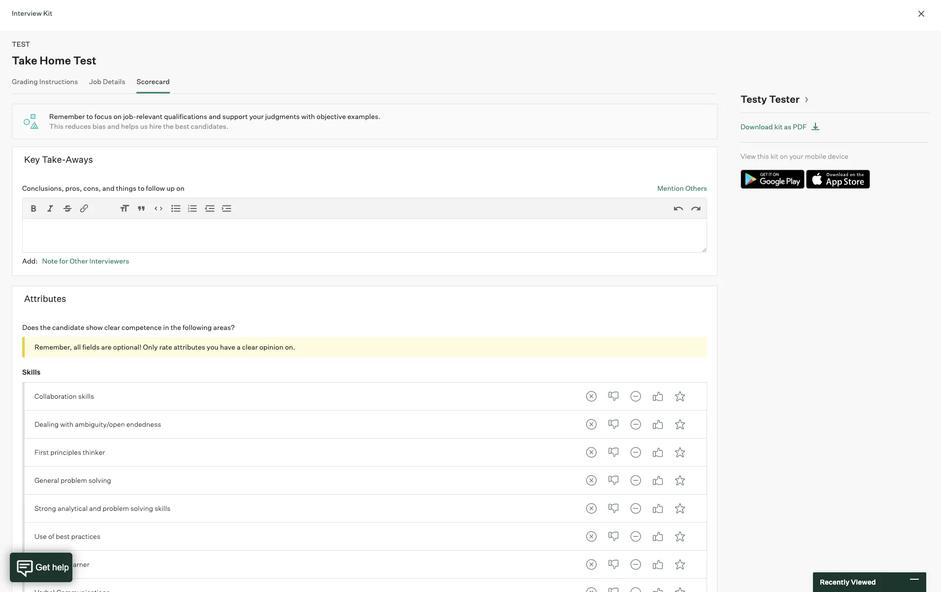 Task type: locate. For each thing, give the bounding box(es) containing it.
and up candidates.
[[209, 112, 221, 121]]

on inside remember to focus on job-relevant qualifications and support your judgments with objective examples. this reduces bias and helps us hire the best candidates.
[[113, 112, 122, 121]]

your right support
[[249, 112, 264, 121]]

first
[[34, 449, 49, 457]]

mixed image for thinker
[[626, 443, 646, 463]]

1 yes image from the top
[[648, 415, 668, 435]]

5 no button from the top
[[604, 499, 623, 519]]

0 horizontal spatial problem
[[61, 477, 87, 485]]

8 definitely not button from the top
[[582, 584, 601, 593]]

0 vertical spatial yes image
[[648, 415, 668, 435]]

3 mixed image from the top
[[626, 471, 646, 491]]

kit left as
[[774, 123, 783, 131]]

strong yes button for first principles thinker
[[670, 443, 690, 463]]

mixed button for strong analytical and problem solving skills
[[626, 499, 646, 519]]

tab list for use of best practices
[[582, 527, 690, 547]]

tab list for first principles thinker
[[582, 443, 690, 463]]

2 vertical spatial on
[[176, 184, 184, 192]]

1 vertical spatial solving
[[131, 505, 153, 513]]

1 vertical spatial yes image
[[648, 471, 668, 491]]

0 vertical spatial no image
[[604, 443, 623, 463]]

with
[[301, 112, 315, 121], [60, 421, 73, 429]]

4 definitely not button from the top
[[582, 471, 601, 491]]

2 vertical spatial mixed image
[[626, 584, 646, 593]]

2 vertical spatial no image
[[604, 527, 623, 547]]

0 vertical spatial kit
[[774, 123, 783, 131]]

definitely not image
[[582, 387, 601, 407], [582, 555, 601, 575]]

fields
[[82, 343, 100, 352]]

1 vertical spatial kit
[[771, 152, 778, 161]]

7 mixed button from the top
[[626, 555, 646, 575]]

with inside remember to focus on job-relevant qualifications and support your judgments with objective examples. this reduces bias and helps us hire the best candidates.
[[301, 112, 315, 121]]

your left mobile
[[789, 152, 803, 161]]

8 mixed button from the top
[[626, 584, 646, 593]]

4 strong yes button from the top
[[670, 471, 690, 491]]

follow
[[146, 184, 165, 192]]

8 no button from the top
[[604, 584, 623, 593]]

0 vertical spatial clear
[[104, 323, 120, 332]]

no image
[[604, 387, 623, 407], [604, 415, 623, 435], [604, 499, 623, 519], [604, 555, 623, 575], [604, 584, 623, 593]]

1 strong yes button from the top
[[670, 387, 690, 407]]

0 horizontal spatial to
[[86, 112, 93, 121]]

6 definitely not button from the top
[[582, 527, 601, 547]]

2 mixed image from the top
[[626, 499, 646, 519]]

definitely not button for first principles thinker
[[582, 443, 601, 463]]

4 mixed button from the top
[[626, 471, 646, 491]]

7 tab list from the top
[[582, 555, 690, 575]]

6 yes button from the top
[[648, 527, 668, 547]]

2 definitely not image from the top
[[582, 555, 601, 575]]

3 no button from the top
[[604, 443, 623, 463]]

0 vertical spatial your
[[249, 112, 264, 121]]

general
[[34, 477, 59, 485]]

1 vertical spatial no image
[[604, 471, 623, 491]]

test
[[73, 53, 96, 67]]

5 yes button from the top
[[648, 499, 668, 519]]

tab list for strong analytical and problem solving skills
[[582, 499, 690, 519]]

1 vertical spatial definitely not image
[[582, 555, 601, 575]]

problem
[[61, 477, 87, 485], [103, 505, 129, 513]]

collaboration skills
[[34, 393, 94, 401]]

7 no button from the top
[[604, 555, 623, 575]]

1 horizontal spatial clear
[[242, 343, 258, 352]]

5 definitely not image from the top
[[582, 527, 601, 547]]

1 vertical spatial mixed image
[[626, 499, 646, 519]]

mixed button for collaboration skills
[[626, 387, 646, 407]]

others
[[685, 184, 707, 192]]

strong yes image for and
[[670, 499, 690, 519]]

no image for voracious learner
[[604, 555, 623, 575]]

6 strong yes button from the top
[[670, 527, 690, 547]]

1 vertical spatial problem
[[103, 505, 129, 513]]

testy
[[741, 93, 767, 105]]

the right in
[[171, 323, 181, 332]]

problem right general
[[61, 477, 87, 485]]

clear right a
[[242, 343, 258, 352]]

and right analytical
[[89, 505, 101, 513]]

3 mixed button from the top
[[626, 443, 646, 463]]

clear
[[104, 323, 120, 332], [242, 343, 258, 352]]

7 strong yes button from the top
[[670, 555, 690, 575]]

1 horizontal spatial problem
[[103, 505, 129, 513]]

best down qualifications on the left top of the page
[[175, 122, 189, 131]]

strong yes image for ambiguity/open
[[670, 415, 690, 435]]

2 tab list from the top
[[582, 415, 690, 435]]

thinker
[[83, 449, 105, 457]]

0 vertical spatial best
[[175, 122, 189, 131]]

remember,
[[34, 343, 72, 352]]

in
[[163, 323, 169, 332]]

3 yes button from the top
[[648, 443, 668, 463]]

no image for collaboration skills
[[604, 387, 623, 407]]

on right this
[[780, 152, 788, 161]]

definitely not image for strong analytical and problem solving skills
[[582, 499, 601, 519]]

0 horizontal spatial clear
[[104, 323, 120, 332]]

to
[[86, 112, 93, 121], [138, 184, 144, 192]]

viewed
[[851, 579, 876, 587]]

None text field
[[22, 219, 707, 253]]

mixed image
[[626, 387, 646, 407], [626, 443, 646, 463], [626, 471, 646, 491], [626, 527, 646, 547], [626, 555, 646, 575]]

1 vertical spatial clear
[[242, 343, 258, 352]]

mixed image for solving
[[626, 471, 646, 491]]

definitely not button for general problem solving
[[582, 471, 601, 491]]

no image for first principles thinker
[[604, 443, 623, 463]]

3 definitely not image from the top
[[582, 471, 601, 491]]

definitely not image
[[582, 415, 601, 435], [582, 443, 601, 463], [582, 471, 601, 491], [582, 499, 601, 519], [582, 527, 601, 547], [582, 584, 601, 593]]

mixed button for voracious learner
[[626, 555, 646, 575]]

7 definitely not button from the top
[[582, 555, 601, 575]]

strong
[[34, 505, 56, 513]]

1 vertical spatial strong yes image
[[670, 471, 690, 491]]

2 yes image from the top
[[648, 471, 668, 491]]

to left follow
[[138, 184, 144, 192]]

2 no button from the top
[[604, 415, 623, 435]]

0 horizontal spatial skills
[[78, 393, 94, 401]]

1 definitely not button from the top
[[582, 387, 601, 407]]

2 strong yes button from the top
[[670, 415, 690, 435]]

1 mixed button from the top
[[626, 387, 646, 407]]

1 no button from the top
[[604, 387, 623, 407]]

a
[[237, 343, 241, 352]]

strong yes image
[[670, 387, 690, 407], [670, 471, 690, 491], [670, 499, 690, 519]]

3 strong yes button from the top
[[670, 443, 690, 463]]

2 yes image from the top
[[648, 443, 668, 463]]

hire
[[149, 122, 162, 131]]

bias
[[92, 122, 106, 131]]

2 strong yes image from the top
[[670, 471, 690, 491]]

no button for voracious learner
[[604, 555, 623, 575]]

2 horizontal spatial on
[[780, 152, 788, 161]]

8 yes button from the top
[[648, 584, 668, 593]]

4 no button from the top
[[604, 471, 623, 491]]

1 horizontal spatial on
[[176, 184, 184, 192]]

scorecard link
[[137, 77, 170, 91]]

2 no image from the top
[[604, 415, 623, 435]]

4 yes image from the top
[[648, 527, 668, 547]]

on for job-
[[113, 112, 122, 121]]

no button for dealing with ambiguity/open endedness
[[604, 415, 623, 435]]

no image
[[604, 443, 623, 463], [604, 471, 623, 491], [604, 527, 623, 547]]

3 no image from the top
[[604, 527, 623, 547]]

strong yes button for use of best practices
[[670, 527, 690, 547]]

0 vertical spatial skills
[[78, 393, 94, 401]]

no button for general problem solving
[[604, 471, 623, 491]]

4 definitely not image from the top
[[582, 499, 601, 519]]

kit
[[43, 9, 52, 17]]

areas?
[[213, 323, 235, 332]]

grading
[[12, 77, 38, 85]]

definitely not image for dealing with ambiguity/open endedness
[[582, 415, 601, 435]]

use of best practices
[[34, 533, 100, 541]]

skills
[[22, 369, 40, 377]]

best right of
[[56, 533, 70, 541]]

2 mixed image from the top
[[626, 443, 646, 463]]

1 horizontal spatial with
[[301, 112, 315, 121]]

definitely not image for general problem solving
[[582, 471, 601, 491]]

1 vertical spatial skills
[[155, 505, 170, 513]]

job-
[[123, 112, 136, 121]]

the
[[163, 122, 174, 131], [40, 323, 51, 332], [171, 323, 181, 332]]

2 definitely not image from the top
[[582, 443, 601, 463]]

0 vertical spatial on
[[113, 112, 122, 121]]

1 horizontal spatial to
[[138, 184, 144, 192]]

1 horizontal spatial best
[[175, 122, 189, 131]]

tab list
[[582, 387, 690, 407], [582, 415, 690, 435], [582, 443, 690, 463], [582, 471, 690, 491], [582, 499, 690, 519], [582, 527, 690, 547], [582, 555, 690, 575], [582, 584, 690, 593]]

1 yes button from the top
[[648, 387, 668, 407]]

us
[[140, 122, 148, 131]]

ambiguity/open
[[75, 421, 125, 429]]

job details
[[89, 77, 125, 85]]

kit right this
[[771, 152, 778, 161]]

5 tab list from the top
[[582, 499, 690, 519]]

strong yes image for thinker
[[670, 443, 690, 463]]

2 no image from the top
[[604, 471, 623, 491]]

0 vertical spatial strong yes image
[[670, 387, 690, 407]]

yes image
[[648, 415, 668, 435], [648, 471, 668, 491]]

1 no image from the top
[[604, 443, 623, 463]]

0 vertical spatial mixed image
[[626, 415, 646, 435]]

does
[[22, 323, 39, 332]]

no button for first principles thinker
[[604, 443, 623, 463]]

1 no image from the top
[[604, 387, 623, 407]]

1 vertical spatial best
[[56, 533, 70, 541]]

yes button
[[648, 387, 668, 407], [648, 415, 668, 435], [648, 443, 668, 463], [648, 471, 668, 491], [648, 499, 668, 519], [648, 527, 668, 547], [648, 555, 668, 575], [648, 584, 668, 593]]

6 no button from the top
[[604, 527, 623, 547]]

mixed button for general problem solving
[[626, 471, 646, 491]]

2 definitely not button from the top
[[582, 415, 601, 435]]

1 definitely not image from the top
[[582, 387, 601, 407]]

4 tab list from the top
[[582, 471, 690, 491]]

strong yes image
[[670, 415, 690, 435], [670, 443, 690, 463], [670, 527, 690, 547], [670, 555, 690, 575], [670, 584, 690, 593]]

clear right the show
[[104, 323, 120, 332]]

to inside remember to focus on job-relevant qualifications and support your judgments with objective examples. this reduces bias and helps us hire the best candidates.
[[86, 112, 93, 121]]

strong yes button for strong analytical and problem solving skills
[[670, 499, 690, 519]]

5 strong yes button from the top
[[670, 499, 690, 519]]

problem right analytical
[[103, 505, 129, 513]]

1 horizontal spatial your
[[789, 152, 803, 161]]

on
[[113, 112, 122, 121], [780, 152, 788, 161], [176, 184, 184, 192]]

best
[[175, 122, 189, 131], [56, 533, 70, 541]]

yes button for voracious learner
[[648, 555, 668, 575]]

yes image for dealing with ambiguity/open endedness
[[648, 415, 668, 435]]

2 vertical spatial strong yes image
[[670, 499, 690, 519]]

1 vertical spatial to
[[138, 184, 144, 192]]

definitely not button for strong analytical and problem solving skills
[[582, 499, 601, 519]]

3 tab list from the top
[[582, 443, 690, 463]]

0 horizontal spatial your
[[249, 112, 264, 121]]

1 vertical spatial on
[[780, 152, 788, 161]]

0 vertical spatial to
[[86, 112, 93, 121]]

3 strong yes image from the top
[[670, 527, 690, 547]]

voracious learner
[[34, 561, 89, 569]]

no button
[[604, 387, 623, 407], [604, 415, 623, 435], [604, 443, 623, 463], [604, 471, 623, 491], [604, 499, 623, 519], [604, 527, 623, 547], [604, 555, 623, 575], [604, 584, 623, 593]]

mixed image
[[626, 415, 646, 435], [626, 499, 646, 519], [626, 584, 646, 593]]

this
[[49, 122, 64, 131]]

strong yes button
[[670, 387, 690, 407], [670, 415, 690, 435], [670, 443, 690, 463], [670, 471, 690, 491], [670, 499, 690, 519], [670, 527, 690, 547], [670, 555, 690, 575], [670, 584, 690, 593]]

no image for use of best practices
[[604, 527, 623, 547]]

5 yes image from the top
[[648, 555, 668, 575]]

note for other interviewers link
[[42, 257, 129, 265]]

2 strong yes image from the top
[[670, 443, 690, 463]]

1 yes image from the top
[[648, 387, 668, 407]]

2 yes button from the top
[[648, 415, 668, 435]]

3 strong yes image from the top
[[670, 499, 690, 519]]

your inside remember to focus on job-relevant qualifications and support your judgments with objective examples. this reduces bias and helps us hire the best candidates.
[[249, 112, 264, 121]]

remember
[[49, 112, 85, 121]]

scorecard
[[137, 77, 170, 85]]

grading instructions link
[[12, 77, 78, 91]]

1 definitely not image from the top
[[582, 415, 601, 435]]

the right hire
[[163, 122, 174, 131]]

5 definitely not button from the top
[[582, 499, 601, 519]]

add: note for other interviewers
[[22, 257, 129, 265]]

definitely not button for voracious learner
[[582, 555, 601, 575]]

key take-aways
[[24, 154, 93, 165]]

on right up
[[176, 184, 184, 192]]

3 no image from the top
[[604, 499, 623, 519]]

7 yes button from the top
[[648, 555, 668, 575]]

dealing with ambiguity/open endedness
[[34, 421, 161, 429]]

definitely not button
[[582, 387, 601, 407], [582, 415, 601, 435], [582, 443, 601, 463], [582, 471, 601, 491], [582, 499, 601, 519], [582, 527, 601, 547], [582, 555, 601, 575], [582, 584, 601, 593]]

strong yes button for voracious learner
[[670, 555, 690, 575]]

4 no image from the top
[[604, 555, 623, 575]]

0 vertical spatial with
[[301, 112, 315, 121]]

5 mixed button from the top
[[626, 499, 646, 519]]

1 strong yes image from the top
[[670, 415, 690, 435]]

4 yes button from the top
[[648, 471, 668, 491]]

3 definitely not button from the top
[[582, 443, 601, 463]]

cons,
[[83, 184, 101, 192]]

general problem solving
[[34, 477, 111, 485]]

no image for dealing with ambiguity/open endedness
[[604, 415, 623, 435]]

learner
[[67, 561, 89, 569]]

on left the job-
[[113, 112, 122, 121]]

use
[[34, 533, 47, 541]]

to left the focus
[[86, 112, 93, 121]]

8 tab list from the top
[[582, 584, 690, 593]]

with right dealing
[[60, 421, 73, 429]]

with left objective
[[301, 112, 315, 121]]

recently
[[820, 579, 850, 587]]

0 vertical spatial definitely not image
[[582, 387, 601, 407]]

6 mixed button from the top
[[626, 527, 646, 547]]

6 tab list from the top
[[582, 527, 690, 547]]

4 strong yes image from the top
[[670, 555, 690, 575]]

solving
[[89, 477, 111, 485], [131, 505, 153, 513]]

0 horizontal spatial on
[[113, 112, 122, 121]]

examples.
[[347, 112, 381, 121]]

definitely not button for use of best practices
[[582, 527, 601, 547]]

1 mixed image from the top
[[626, 415, 646, 435]]

recently viewed
[[820, 579, 876, 587]]

yes image
[[648, 387, 668, 407], [648, 443, 668, 463], [648, 499, 668, 519], [648, 527, 668, 547], [648, 555, 668, 575], [648, 584, 668, 593]]

the right "does"
[[40, 323, 51, 332]]

2 mixed button from the top
[[626, 415, 646, 435]]

3 mixed image from the top
[[626, 584, 646, 593]]

5 strong yes image from the top
[[670, 584, 690, 593]]

you
[[207, 343, 218, 352]]

1 tab list from the top
[[582, 387, 690, 407]]

0 horizontal spatial solving
[[89, 477, 111, 485]]

and
[[209, 112, 221, 121], [107, 122, 120, 131], [102, 184, 115, 192], [89, 505, 101, 513]]

6 yes image from the top
[[648, 584, 668, 593]]

4 mixed image from the top
[[626, 527, 646, 547]]

kit
[[774, 123, 783, 131], [771, 152, 778, 161]]

device
[[828, 152, 849, 161]]

interview
[[12, 9, 42, 17]]

1 vertical spatial with
[[60, 421, 73, 429]]

definitely not button for collaboration skills
[[582, 387, 601, 407]]

3 yes image from the top
[[648, 499, 668, 519]]



Task type: describe. For each thing, give the bounding box(es) containing it.
best inside remember to focus on job-relevant qualifications and support your judgments with objective examples. this reduces bias and helps us hire the best candidates.
[[175, 122, 189, 131]]

candidates.
[[191, 122, 229, 131]]

yes button for first principles thinker
[[648, 443, 668, 463]]

note
[[42, 257, 58, 265]]

conclusions,
[[22, 184, 64, 192]]

take
[[12, 53, 37, 67]]

candidate
[[52, 323, 84, 332]]

tab list for dealing with ambiguity/open endedness
[[582, 415, 690, 435]]

take home test
[[12, 53, 96, 67]]

details
[[103, 77, 125, 85]]

no button for strong analytical and problem solving skills
[[604, 499, 623, 519]]

1 vertical spatial your
[[789, 152, 803, 161]]

rate
[[159, 343, 172, 352]]

close image
[[916, 8, 927, 20]]

1 strong yes image from the top
[[670, 387, 690, 407]]

strong yes button for dealing with ambiguity/open endedness
[[670, 415, 690, 435]]

testy tester
[[741, 93, 800, 105]]

remember to focus on job-relevant qualifications and support your judgments with objective examples. this reduces bias and helps us hire the best candidates.
[[49, 112, 381, 131]]

mention
[[657, 184, 684, 192]]

job details link
[[89, 77, 125, 91]]

testy tester link
[[741, 93, 809, 105]]

tab list for general problem solving
[[582, 471, 690, 491]]

view this kit on your mobile device
[[741, 152, 849, 161]]

yes image for first principles thinker
[[648, 443, 668, 463]]

mixed button for use of best practices
[[626, 527, 646, 547]]

mention others
[[657, 184, 707, 192]]

up
[[166, 184, 175, 192]]

view
[[741, 152, 756, 161]]

and down the focus
[[107, 122, 120, 131]]

grading instructions
[[12, 77, 78, 85]]

on.
[[285, 343, 295, 352]]

mobile
[[805, 152, 826, 161]]

optional!
[[113, 343, 142, 352]]

mixed image for dealing with ambiguity/open endedness
[[626, 415, 646, 435]]

no image for strong analytical and problem solving skills
[[604, 499, 623, 519]]

yes image for use of best practices
[[648, 527, 668, 547]]

and right cons,
[[102, 184, 115, 192]]

definitely not image for skills
[[582, 387, 601, 407]]

on for your
[[780, 152, 788, 161]]

as
[[784, 123, 791, 131]]

endedness
[[126, 421, 161, 429]]

definitely not button for dealing with ambiguity/open endedness
[[582, 415, 601, 435]]

tab list for collaboration skills
[[582, 387, 690, 407]]

no image for general problem solving
[[604, 471, 623, 491]]

5 no image from the top
[[604, 584, 623, 593]]

attributes
[[174, 343, 205, 352]]

no button for use of best practices
[[604, 527, 623, 547]]

does the candidate show clear competence in the following areas?
[[22, 323, 235, 332]]

opinion
[[259, 343, 283, 352]]

remember, all fields are optional! only rate attributes you have a clear opinion on.
[[34, 343, 295, 352]]

analytical
[[58, 505, 88, 513]]

practices
[[71, 533, 100, 541]]

first principles thinker
[[34, 449, 105, 457]]

yes image for voracious learner
[[648, 555, 668, 575]]

focus
[[94, 112, 112, 121]]

principles
[[50, 449, 81, 457]]

take-
[[42, 154, 66, 165]]

all
[[73, 343, 81, 352]]

no button for collaboration skills
[[604, 387, 623, 407]]

yes image for strong analytical and problem solving skills
[[648, 499, 668, 519]]

qualifications
[[164, 112, 207, 121]]

mixed image for best
[[626, 527, 646, 547]]

yes button for use of best practices
[[648, 527, 668, 547]]

tab list for voracious learner
[[582, 555, 690, 575]]

add:
[[22, 257, 38, 265]]

0 vertical spatial solving
[[89, 477, 111, 485]]

mixed button for dealing with ambiguity/open endedness
[[626, 415, 646, 435]]

competence
[[122, 323, 162, 332]]

download
[[741, 123, 773, 131]]

mixed button for first principles thinker
[[626, 443, 646, 463]]

yes button for dealing with ambiguity/open endedness
[[648, 415, 668, 435]]

test
[[12, 40, 30, 48]]

reduces
[[65, 122, 91, 131]]

collaboration
[[34, 393, 77, 401]]

aways
[[66, 154, 93, 165]]

yes image for collaboration skills
[[648, 387, 668, 407]]

strong yes button for collaboration skills
[[670, 387, 690, 407]]

strong yes image for solving
[[670, 471, 690, 491]]

definitely not image for first principles thinker
[[582, 443, 601, 463]]

judgments
[[265, 112, 300, 121]]

mention others link
[[657, 183, 707, 193]]

home
[[40, 53, 71, 67]]

relevant
[[136, 112, 162, 121]]

0 horizontal spatial best
[[56, 533, 70, 541]]

definitely not image for learner
[[582, 555, 601, 575]]

6 definitely not image from the top
[[582, 584, 601, 593]]

8 strong yes button from the top
[[670, 584, 690, 593]]

job
[[89, 77, 101, 85]]

1 mixed image from the top
[[626, 387, 646, 407]]

tester
[[769, 93, 800, 105]]

conclusions, pros, cons, and things to follow up on
[[22, 184, 184, 192]]

dealing
[[34, 421, 59, 429]]

things
[[116, 184, 136, 192]]

instructions
[[39, 77, 78, 85]]

following
[[183, 323, 212, 332]]

only
[[143, 343, 158, 352]]

1 horizontal spatial skills
[[155, 505, 170, 513]]

show
[[86, 323, 103, 332]]

this
[[757, 152, 769, 161]]

key
[[24, 154, 40, 165]]

of
[[48, 533, 54, 541]]

yes button for collaboration skills
[[648, 387, 668, 407]]

are
[[101, 343, 112, 352]]

interviewers
[[89, 257, 129, 265]]

yes button for general problem solving
[[648, 471, 668, 491]]

voracious
[[34, 561, 66, 569]]

definitely not image for use of best practices
[[582, 527, 601, 547]]

other
[[70, 257, 88, 265]]

strong yes button for general problem solving
[[670, 471, 690, 491]]

interview kit
[[12, 9, 52, 17]]

the inside remember to focus on job-relevant qualifications and support your judgments with objective examples. this reduces bias and helps us hire the best candidates.
[[163, 122, 174, 131]]

strong yes image for best
[[670, 527, 690, 547]]

attributes
[[24, 294, 66, 304]]

0 vertical spatial problem
[[61, 477, 87, 485]]

support
[[222, 112, 248, 121]]

objective
[[317, 112, 346, 121]]

5 mixed image from the top
[[626, 555, 646, 575]]

1 horizontal spatial solving
[[131, 505, 153, 513]]

helps
[[121, 122, 139, 131]]

yes button for strong analytical and problem solving skills
[[648, 499, 668, 519]]

yes image for general problem solving
[[648, 471, 668, 491]]

mixed image for strong analytical and problem solving skills
[[626, 499, 646, 519]]

pros,
[[65, 184, 82, 192]]

pdf
[[793, 123, 807, 131]]

0 horizontal spatial with
[[60, 421, 73, 429]]



Task type: vqa. For each thing, say whether or not it's contained in the screenshot.
remember, in the left of the page
yes



